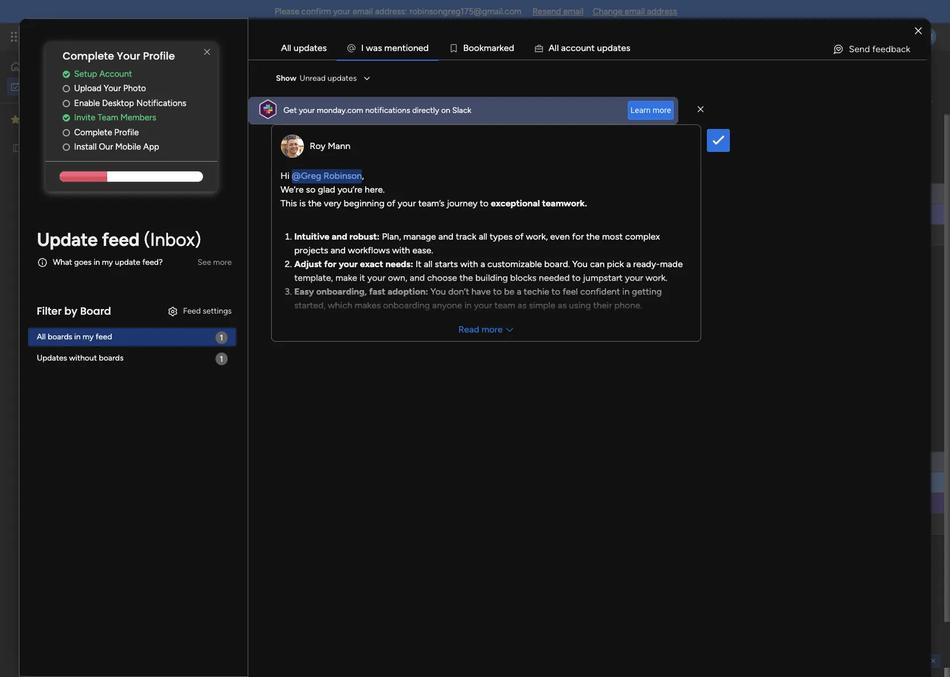 Task type: vqa. For each thing, say whether or not it's contained in the screenshot.
work
yes



Task type: locate. For each thing, give the bounding box(es) containing it.
work for my
[[38, 81, 56, 91]]

1 vertical spatial you
[[430, 286, 446, 297]]

a inside you don't have to be a techie to feel confident in getting started, which makes onboarding anyone in your team as simple as using their phone.
[[517, 286, 521, 297]]

#1 left circle o image
[[50, 143, 58, 153]]

0 vertical spatial feed
[[102, 229, 139, 250]]

1 vertical spatial 1
[[220, 354, 223, 364]]

1 vertical spatial with
[[460, 259, 478, 269]]

1 horizontal spatial my
[[102, 258, 113, 267]]

don't
[[448, 286, 469, 297]]

dapulse x slim image
[[200, 45, 214, 59], [698, 105, 704, 115]]

1 horizontal spatial all
[[281, 42, 291, 53]]

make
[[335, 272, 357, 283]]

/ right settings
[[246, 310, 252, 325]]

roy mann
[[310, 140, 350, 151]]

1 vertical spatial feed
[[96, 332, 112, 342]]

of inside the plan, manage and track all types of work, even for the most complex projects and workflows with ease.
[[515, 231, 524, 242]]

1 c from the left
[[566, 42, 571, 53]]

see left 'plans' at the left top of page
[[200, 32, 214, 41]]

1 vertical spatial complete
[[74, 127, 112, 137]]

it
[[416, 259, 421, 269]]

0 horizontal spatial profile
[[114, 127, 139, 137]]

robinson
[[324, 170, 362, 181]]

favorites
[[25, 114, 63, 125]]

1 image
[[783, 24, 793, 36]]

1 vertical spatial of
[[515, 231, 524, 242]]

check circle image
[[63, 70, 70, 78], [63, 114, 70, 122]]

see inside see more button
[[197, 257, 211, 267]]

see for see plans
[[200, 32, 214, 41]]

check circle image inside invite team members link
[[63, 114, 70, 122]]

circle o image up circle o image
[[63, 128, 70, 137]]

see down add at left top
[[197, 257, 211, 267]]

your right confirm
[[333, 6, 350, 17]]

1 right 'next'
[[220, 354, 223, 364]]

anyone
[[432, 300, 462, 311]]

2 as from the left
[[558, 300, 567, 311]]

dapulse x slim image right learn more
[[698, 105, 704, 115]]

to right journey
[[480, 198, 489, 209]]

circle o image
[[63, 143, 70, 152]]

team
[[494, 300, 515, 311]]

0 vertical spatial see
[[200, 32, 214, 41]]

of left work,
[[515, 231, 524, 242]]

0 horizontal spatial updates
[[294, 42, 327, 53]]

0 horizontal spatial my
[[25, 81, 36, 91]]

all
[[479, 231, 487, 242], [424, 259, 432, 269]]

0 vertical spatial my
[[102, 258, 113, 267]]

workflows
[[348, 245, 390, 256]]

more for see more
[[213, 257, 232, 267]]

1 vertical spatial all
[[424, 259, 432, 269]]

s right p
[[626, 42, 630, 53]]

of right beginning
[[387, 198, 395, 209]]

my for my work
[[25, 81, 36, 91]]

0 vertical spatial board #1
[[27, 143, 58, 153]]

0 horizontal spatial of
[[387, 198, 395, 209]]

1 d from the left
[[423, 42, 429, 53]]

3 t from the left
[[618, 42, 621, 53]]

o left r
[[469, 42, 474, 53]]

0 horizontal spatial with
[[392, 245, 410, 256]]

your up search icon at the left top
[[299, 105, 315, 115]]

all right track
[[479, 231, 487, 242]]

1 horizontal spatial profile
[[143, 49, 175, 63]]

and down 'it'
[[410, 272, 425, 283]]

complete up setup
[[63, 49, 114, 63]]

3 n from the left
[[586, 42, 591, 53]]

onboarding,
[[316, 286, 367, 297]]

your inside you don't have to be a techie to feel confident in getting started, which makes onboarding anyone in your team as simple as using their phone.
[[474, 300, 492, 311]]

i
[[406, 42, 408, 53]]

see for see more
[[197, 257, 211, 267]]

1 horizontal spatial k
[[499, 42, 504, 53]]

#1 for first board #1 link from the top
[[502, 190, 511, 200]]

0 horizontal spatial for
[[324, 259, 336, 269]]

public board image
[[12, 142, 23, 153]]

upload your photo link
[[63, 82, 217, 95]]

1 circle o image from the top
[[63, 84, 70, 93]]

/ left 2
[[240, 166, 246, 180]]

1 check circle image from the top
[[63, 70, 70, 78]]

invite team members
[[74, 113, 156, 123]]

2 horizontal spatial email
[[625, 6, 645, 17]]

m left r
[[484, 42, 492, 53]]

enable desktop notifications link
[[63, 97, 217, 110]]

for up make
[[324, 259, 336, 269]]

next week /
[[193, 351, 256, 366]]

beginning
[[344, 198, 384, 209]]

0 horizontal spatial as
[[518, 300, 527, 311]]

this inside hi @greg robinson , we're so glad you're here. this is the very beginning of your team's journey to exceptional teamwork.
[[280, 198, 297, 209]]

week
[[217, 310, 244, 325], [219, 351, 246, 366]]

1 vertical spatial your
[[104, 83, 121, 94]]

it
[[359, 272, 365, 283]]

0 vertical spatial profile
[[143, 49, 175, 63]]

1 n from the left
[[397, 42, 402, 53]]

the inside it all starts with a customizable board. you can pick a ready-made template, make it your own, and choose the building blocks needed to jumpstart your work.
[[459, 272, 473, 283]]

mann
[[328, 140, 350, 151]]

which
[[328, 300, 352, 311]]

update feed (inbox)
[[37, 229, 201, 250]]

0 vertical spatial 1
[[220, 333, 223, 343]]

1 vertical spatial see
[[197, 257, 211, 267]]

check circle image inside setup account link
[[63, 70, 70, 78]]

see plans button
[[185, 28, 240, 45]]

item right 'new'
[[205, 189, 221, 199]]

1 horizontal spatial all
[[479, 231, 487, 242]]

see plans
[[200, 32, 235, 41]]

tab list containing all updates
[[271, 37, 926, 60]]

e right p
[[621, 42, 626, 53]]

boards up updates
[[48, 332, 72, 342]]

read
[[458, 324, 479, 335]]

your down have
[[474, 300, 492, 311]]

u down change
[[597, 42, 602, 53]]

check circle image left invite
[[63, 114, 70, 122]]

work.
[[645, 272, 667, 283]]

robust:
[[349, 231, 380, 242]]

new item
[[186, 189, 221, 199]]

0 horizontal spatial t
[[402, 42, 406, 53]]

e left i
[[392, 42, 397, 53]]

1 vertical spatial board #1
[[479, 190, 511, 200]]

of inside hi @greg robinson , we're so glad you're here. this is the very beginning of your team's journey to exceptional teamwork.
[[387, 198, 395, 209]]

0 vertical spatial the
[[308, 198, 322, 209]]

adjust for your exact needs:
[[294, 259, 413, 269]]

see inside see plans button
[[200, 32, 214, 41]]

/ down this week / 0 items
[[248, 351, 254, 366]]

1 horizontal spatial dapulse x slim image
[[698, 105, 704, 115]]

and
[[332, 231, 347, 242], [438, 231, 453, 242], [330, 245, 346, 256], [410, 272, 425, 283], [252, 478, 266, 488]]

email for resend email
[[563, 6, 583, 17]]

Filter dashboard by text search field
[[218, 115, 326, 133]]

my left update
[[102, 258, 113, 267]]

1 for all boards in my feed
[[220, 333, 223, 343]]

circle o image inside enable desktop notifications 'link'
[[63, 99, 70, 108]]

done
[[370, 119, 388, 128]]

learn
[[631, 105, 651, 115]]

0 horizontal spatial more
[[213, 257, 232, 267]]

0 horizontal spatial d
[[423, 42, 429, 53]]

home
[[26, 61, 48, 71]]

2 horizontal spatial t
[[618, 42, 621, 53]]

check circle image for invite
[[63, 114, 70, 122]]

0 horizontal spatial m
[[384, 42, 392, 53]]

0 up without a date /
[[230, 396, 235, 406]]

0 vertical spatial item
[[205, 189, 221, 199]]

check circle image left setup
[[63, 70, 70, 78]]

0 vertical spatial with
[[392, 245, 410, 256]]

0 vertical spatial for
[[572, 231, 584, 242]]

o left p
[[576, 42, 581, 53]]

#1 up types
[[502, 190, 511, 200]]

1 vertical spatial my
[[83, 332, 94, 342]]

work inside my work button
[[38, 81, 56, 91]]

check circle image for setup
[[63, 70, 70, 78]]

directly
[[412, 105, 439, 115]]

0 vertical spatial week
[[217, 310, 244, 325]]

what goes in my update feed?
[[53, 258, 163, 267]]

all inside the plan, manage and track all types of work, even for the most complex projects and workflows with ease.
[[479, 231, 487, 242]]

0 vertical spatial boards
[[48, 332, 72, 342]]

0 right settings
[[254, 314, 259, 323]]

0 horizontal spatial work
[[38, 81, 56, 91]]

profile down management
[[143, 49, 175, 63]]

4 o from the left
[[576, 42, 581, 53]]

1 as from the left
[[518, 300, 527, 311]]

0 vertical spatial work
[[93, 30, 113, 43]]

u left p
[[581, 42, 586, 53]]

home button
[[7, 57, 123, 76]]

my inside button
[[25, 81, 36, 91]]

you down choose
[[430, 286, 446, 297]]

1 s from the left
[[378, 42, 382, 53]]

1 vertical spatial all
[[37, 332, 46, 342]]

your up fast
[[367, 272, 386, 283]]

complete for complete your profile
[[63, 49, 114, 63]]

upload
[[74, 83, 102, 94]]

3 circle o image from the top
[[63, 128, 70, 137]]

circle o image inside upload your photo link
[[63, 84, 70, 93]]

email right resend
[[563, 6, 583, 17]]

0 down see more button
[[236, 272, 241, 282]]

0 vertical spatial 0
[[236, 272, 241, 282]]

0 horizontal spatial this
[[193, 310, 214, 325]]

0 horizontal spatial n
[[397, 42, 402, 53]]

board #1 link
[[478, 184, 584, 205], [478, 204, 584, 225]]

0 horizontal spatial 0
[[230, 396, 235, 406]]

get your monday.com notifications directly on slack
[[283, 105, 471, 115]]

the right 'is'
[[308, 198, 322, 209]]

1 horizontal spatial u
[[597, 42, 602, 53]]

management
[[116, 30, 178, 43]]

d for a l l a c c o u n t u p d a t e s
[[608, 42, 613, 53]]

1 vertical spatial check circle image
[[63, 114, 70, 122]]

1 vertical spatial the
[[586, 231, 600, 242]]

with
[[392, 245, 410, 256], [460, 259, 478, 269]]

1 horizontal spatial with
[[460, 259, 478, 269]]

setup account
[[74, 69, 132, 79]]

you inside you don't have to be a techie to feel confident in getting started, which makes onboarding anyone in your team as simple as using their phone.
[[430, 286, 446, 297]]

work down home
[[38, 81, 56, 91]]

2 vertical spatial #1
[[502, 210, 511, 220]]

1 horizontal spatial for
[[572, 231, 584, 242]]

more for read more
[[481, 324, 503, 335]]

your up setup account link on the left of page
[[117, 49, 140, 63]]

s right w
[[378, 42, 382, 53]]

2 email from the left
[[563, 6, 583, 17]]

all
[[281, 42, 291, 53], [37, 332, 46, 342]]

0 horizontal spatial email
[[353, 6, 373, 17]]

0 vertical spatial this
[[280, 198, 297, 209]]

1 horizontal spatial m
[[484, 42, 492, 53]]

very
[[324, 198, 341, 209]]

email left address:
[[353, 6, 373, 17]]

1 m from the left
[[384, 42, 392, 53]]

2 t from the left
[[591, 42, 595, 53]]

2
[[248, 169, 253, 179]]

e right r
[[504, 42, 509, 53]]

hide done items
[[351, 119, 410, 128]]

filter by board
[[37, 304, 111, 318]]

t right p
[[618, 42, 621, 53]]

1 horizontal spatial as
[[558, 300, 567, 311]]

you don't have to be a techie to feel confident in getting started, which makes onboarding anyone in your team as simple as using their phone.
[[294, 286, 662, 311]]

2 d from the left
[[509, 42, 514, 53]]

1 up next week /
[[220, 333, 223, 343]]

ease.
[[412, 245, 433, 256]]

board inside list box
[[27, 143, 48, 153]]

board #1 list box
[[0, 135, 146, 227]]

greg robinson image
[[918, 28, 936, 46]]

l right a
[[557, 42, 559, 53]]

/ right the "date"
[[273, 434, 278, 448]]

all up show
[[281, 42, 291, 53]]

makes
[[355, 300, 381, 311]]

strengths
[[216, 478, 250, 488]]

items inside this week / 0 items
[[261, 314, 281, 323]]

with up needs:
[[392, 245, 410, 256]]

feed settings button
[[162, 302, 236, 320]]

0 horizontal spatial k
[[479, 42, 484, 53]]

2 1 from the top
[[220, 354, 223, 364]]

items right 2
[[255, 169, 275, 179]]

2 k from the left
[[499, 42, 504, 53]]

on
[[441, 105, 450, 115]]

profile
[[143, 49, 175, 63], [114, 127, 139, 137]]

tab list
[[271, 37, 926, 60]]

#1 inside list box
[[50, 143, 58, 153]]

desktop
[[102, 98, 134, 108]]

monday.com
[[317, 105, 363, 115]]

1 vertical spatial #1
[[502, 190, 511, 200]]

0 horizontal spatial you
[[430, 286, 446, 297]]

2 vertical spatial the
[[459, 272, 473, 283]]

items inside overdue / 2 items
[[255, 169, 275, 179]]

n
[[397, 42, 402, 53], [413, 42, 418, 53], [586, 42, 591, 53]]

to down needed
[[552, 286, 560, 297]]

dapulse x slim image down see plans
[[200, 45, 214, 59]]

date
[[246, 434, 270, 448]]

0 horizontal spatial boards
[[48, 332, 72, 342]]

for right even
[[572, 231, 584, 242]]

#1 for first board #1 link from the bottom of the page
[[502, 210, 511, 220]]

d down change
[[608, 42, 613, 53]]

as down feel
[[558, 300, 567, 311]]

None search field
[[218, 115, 326, 133]]

your inside hi @greg robinson , we're so glad you're here. this is the very beginning of your team's journey to exceptional teamwork.
[[398, 198, 416, 209]]

complete your profile
[[63, 49, 175, 63]]

adjust
[[294, 259, 322, 269]]

k
[[479, 42, 484, 53], [499, 42, 504, 53]]

1 horizontal spatial email
[[563, 6, 583, 17]]

4 e from the left
[[621, 42, 626, 53]]

2 check circle image from the top
[[63, 114, 70, 122]]

t right w
[[402, 42, 406, 53]]

assess
[[186, 499, 211, 509]]

my down home
[[25, 81, 36, 91]]

building
[[475, 272, 508, 283]]

1 vertical spatial work
[[38, 81, 56, 91]]

0 items up without a date /
[[230, 396, 257, 406]]

,
[[362, 170, 364, 181]]

1 vertical spatial circle o image
[[63, 99, 70, 108]]

1 horizontal spatial t
[[591, 42, 595, 53]]

0 items down see more button
[[236, 272, 263, 282]]

0 vertical spatial check circle image
[[63, 70, 70, 78]]

types
[[490, 231, 513, 242]]

account
[[99, 69, 132, 79]]

the left the most
[[586, 231, 600, 242]]

1 vertical spatial 0
[[254, 314, 259, 323]]

change
[[593, 6, 623, 17]]

2 horizontal spatial more
[[653, 105, 671, 115]]

1 k from the left
[[479, 42, 484, 53]]

in up "phone."
[[622, 286, 630, 297]]

d right i
[[423, 42, 429, 53]]

2 c from the left
[[571, 42, 576, 53]]

2 horizontal spatial d
[[608, 42, 613, 53]]

1 1 from the top
[[220, 333, 223, 343]]

1 vertical spatial updates
[[328, 73, 357, 83]]

0 horizontal spatial all
[[424, 259, 432, 269]]

1 horizontal spatial you
[[572, 259, 588, 269]]

1 vertical spatial boards
[[99, 353, 124, 363]]

with down the plan, manage and track all types of work, even for the most complex projects and workflows with ease.
[[460, 259, 478, 269]]

m for a
[[484, 42, 492, 53]]

all right 'it'
[[424, 259, 432, 269]]

1 vertical spatial more
[[213, 257, 232, 267]]

plan,
[[382, 231, 401, 242]]

0 vertical spatial all
[[281, 42, 291, 53]]

invite
[[74, 113, 95, 123]]

1 horizontal spatial more
[[481, 324, 503, 335]]

2 vertical spatial 0
[[230, 396, 235, 406]]

all inside it all starts with a customizable board. you can pick a ready-made template, make it your own, and choose the building blocks needed to jumpstart your work.
[[424, 259, 432, 269]]

you left the can
[[572, 259, 588, 269]]

t left p
[[591, 42, 595, 53]]

week for this
[[217, 310, 244, 325]]

without a date /
[[193, 434, 281, 448]]

the up don't
[[459, 272, 473, 283]]

3 email from the left
[[625, 6, 645, 17]]

work up complete your profile
[[93, 30, 113, 43]]

1 u from the left
[[581, 42, 586, 53]]

as right team
[[518, 300, 527, 311]]

email for change email address
[[625, 6, 645, 17]]

board #1 right journey
[[479, 190, 511, 200]]

more right the read
[[481, 324, 503, 335]]

select product image
[[10, 31, 22, 42]]

2 circle o image from the top
[[63, 99, 70, 108]]

0 horizontal spatial the
[[308, 198, 322, 209]]

updates up unread
[[294, 42, 327, 53]]

1 vertical spatial dapulse x slim image
[[698, 105, 704, 115]]

0 vertical spatial of
[[387, 198, 395, 209]]

3 d from the left
[[608, 42, 613, 53]]

all for all updates
[[281, 42, 291, 53]]

board up types
[[479, 210, 500, 220]]

1 vertical spatial week
[[219, 351, 246, 366]]

your for profile
[[117, 49, 140, 63]]

l down "resend email"
[[555, 42, 557, 53]]

2 e from the left
[[418, 42, 423, 53]]

exact
[[360, 259, 383, 269]]

o down please confirm your email address: robinsongreg175@gmail.com
[[408, 42, 413, 53]]

1 horizontal spatial n
[[413, 42, 418, 53]]

notifications
[[365, 105, 410, 115]]

+
[[187, 230, 192, 240]]

setup account link
[[63, 68, 217, 80]]

see
[[200, 32, 214, 41], [197, 257, 211, 267]]

we're
[[280, 184, 304, 195]]

manage
[[403, 231, 436, 242]]

1 horizontal spatial updates
[[328, 73, 357, 83]]

items right settings
[[261, 314, 281, 323]]

here.
[[365, 184, 385, 195]]

techie
[[524, 286, 549, 297]]

circle o image
[[63, 84, 70, 93], [63, 99, 70, 108], [63, 128, 70, 137]]

my
[[102, 258, 113, 267], [83, 332, 94, 342]]

board #1 up types
[[479, 210, 511, 220]]

profile up mobile
[[114, 127, 139, 137]]

to inside it all starts with a customizable board. you can pick a ready-made template, make it your own, and choose the building blocks needed to jumpstart your work.
[[572, 272, 581, 283]]

0 horizontal spatial s
[[378, 42, 382, 53]]

0 vertical spatial circle o image
[[63, 84, 70, 93]]

and inside it all starts with a customizable board. you can pick a ready-made template, make it your own, and choose the building blocks needed to jumpstart your work.
[[410, 272, 425, 283]]

boards right without
[[99, 353, 124, 363]]

1 horizontal spatial the
[[459, 272, 473, 283]]

2 vertical spatial circle o image
[[63, 128, 70, 137]]

2 horizontal spatial the
[[586, 231, 600, 242]]

d right r
[[509, 42, 514, 53]]

your left team's
[[398, 198, 416, 209]]

you inside it all starts with a customizable board. you can pick a ready-made template, make it your own, and choose the building blocks needed to jumpstart your work.
[[572, 259, 588, 269]]

complete up install
[[74, 127, 112, 137]]

to up feel
[[572, 272, 581, 283]]

0 vertical spatial #1
[[50, 143, 58, 153]]

circle o image inside complete profile link
[[63, 128, 70, 137]]

2 m from the left
[[484, 42, 492, 53]]



Task type: describe. For each thing, give the bounding box(es) containing it.
choose
[[427, 272, 457, 283]]

next
[[193, 351, 216, 366]]

confirm
[[301, 6, 331, 17]]

board #1 inside list box
[[27, 143, 58, 153]]

in down don't
[[464, 300, 472, 311]]

and left track
[[438, 231, 453, 242]]

be
[[504, 286, 514, 297]]

a up building
[[480, 259, 485, 269]]

using
[[569, 300, 591, 311]]

jumpstart
[[583, 272, 623, 283]]

weaknesses
[[268, 478, 311, 488]]

update
[[115, 258, 140, 267]]

adoption:
[[388, 286, 428, 297]]

board.
[[544, 259, 570, 269]]

track
[[456, 231, 476, 242]]

more for learn more
[[653, 105, 671, 115]]

a right a
[[561, 42, 566, 53]]

feed settings
[[183, 306, 232, 316]]

old
[[213, 499, 224, 509]]

most
[[602, 231, 623, 242]]

robinsongreg175@gmail.com
[[409, 6, 522, 17]]

r
[[496, 42, 499, 53]]

my work
[[25, 81, 56, 91]]

so
[[306, 184, 315, 195]]

monday work management
[[51, 30, 178, 43]]

i
[[361, 42, 364, 53]]

in right goes on the left top of page
[[94, 258, 100, 267]]

complete profile
[[74, 127, 139, 137]]

complex
[[625, 231, 660, 242]]

@greg
[[292, 170, 321, 181]]

glad
[[318, 184, 335, 195]]

identify
[[186, 478, 214, 488]]

your down 'ready-'
[[625, 272, 643, 283]]

1 board #1 link from the top
[[478, 184, 584, 205]]

3 o from the left
[[474, 42, 479, 53]]

intuitive and robust:
[[294, 231, 380, 242]]

2 board #1 link from the top
[[478, 204, 584, 225]]

please confirm your email address: robinsongreg175@gmail.com
[[275, 6, 522, 17]]

assess old project's progress
[[186, 499, 291, 509]]

and left robust:
[[332, 231, 347, 242]]

updates inside tab list
[[294, 42, 327, 53]]

i w a s m e n t i o n e d
[[361, 42, 429, 53]]

a right pick
[[626, 259, 631, 269]]

1 horizontal spatial boards
[[99, 353, 124, 363]]

0 inside this week / 0 items
[[254, 314, 259, 323]]

filter
[[37, 304, 62, 318]]

a left the "date"
[[237, 434, 244, 448]]

read more
[[458, 324, 503, 335]]

to left be
[[493, 286, 502, 297]]

v2 star 2 image
[[11, 113, 20, 126]]

1 o from the left
[[408, 42, 413, 53]]

your up make
[[339, 259, 358, 269]]

circle o image for upload
[[63, 84, 70, 93]]

1 vertical spatial profile
[[114, 127, 139, 137]]

1 vertical spatial item
[[211, 230, 228, 240]]

2 u from the left
[[597, 42, 602, 53]]

2 o from the left
[[469, 42, 474, 53]]

complete for complete profile
[[74, 127, 112, 137]]

1 vertical spatial for
[[324, 259, 336, 269]]

b
[[463, 42, 469, 53]]

a l l a c c o u n t u p d a t e s
[[549, 42, 630, 53]]

a right i
[[373, 42, 378, 53]]

m for e
[[384, 42, 392, 53]]

change email address
[[593, 6, 677, 17]]

my work button
[[7, 77, 123, 95]]

intuitive
[[294, 231, 330, 242]]

week for next
[[219, 351, 246, 366]]

the inside the plan, manage and track all types of work, even for the most complex projects and workflows with ease.
[[586, 231, 600, 242]]

work
[[203, 67, 249, 92]]

learn more button
[[628, 101, 674, 120]]

overdue / 2 items
[[193, 166, 275, 180]]

easy
[[294, 286, 314, 297]]

roy
[[310, 140, 325, 151]]

close image
[[915, 27, 922, 35]]

a right the b
[[492, 42, 496, 53]]

items up this week / 0 items
[[243, 272, 263, 282]]

your for photo
[[104, 83, 121, 94]]

my for my work
[[172, 67, 198, 92]]

monday
[[51, 30, 90, 43]]

board right journey
[[479, 190, 500, 200]]

circle o image for enable
[[63, 99, 70, 108]]

work for monday
[[93, 30, 113, 43]]

circle o image for complete
[[63, 128, 70, 137]]

feed
[[183, 306, 201, 316]]

send feedback button
[[828, 40, 915, 58]]

easy onboarding, fast adoption:
[[294, 286, 428, 297]]

even
[[550, 231, 570, 242]]

p
[[602, 42, 608, 53]]

2 l from the left
[[557, 42, 559, 53]]

2 vertical spatial board #1
[[479, 210, 511, 220]]

in up the updates without boards
[[74, 332, 81, 342]]

needs:
[[385, 259, 413, 269]]

install our mobile app link
[[63, 141, 217, 154]]

my for update
[[102, 258, 113, 267]]

slack
[[452, 105, 471, 115]]

all for all boards in my feed
[[37, 332, 46, 342]]

1 t from the left
[[402, 42, 406, 53]]

d for i w a s m e n t i o n e d
[[423, 42, 429, 53]]

see more button
[[193, 253, 236, 272]]

feedback
[[872, 44, 910, 54]]

address:
[[375, 6, 407, 17]]

needed
[[539, 272, 570, 283]]

team
[[98, 113, 118, 123]]

resend email link
[[532, 6, 583, 17]]

my for feed
[[83, 332, 94, 342]]

2 n from the left
[[413, 42, 418, 53]]

notifications
[[136, 98, 186, 108]]

updates without boards
[[37, 353, 124, 363]]

1 for updates without boards
[[220, 354, 223, 364]]

read more button
[[272, 318, 701, 341]]

2 s from the left
[[626, 42, 630, 53]]

pick
[[607, 259, 624, 269]]

to inside hi @greg robinson , we're so glad you're here. this is the very beginning of your team's journey to exceptional teamwork.
[[480, 198, 489, 209]]

install
[[74, 142, 97, 152]]

update
[[37, 229, 98, 250]]

items down notifications
[[390, 119, 410, 128]]

0 vertical spatial 0 items
[[236, 272, 263, 282]]

1 vertical spatial this
[[193, 310, 214, 325]]

1 email from the left
[[353, 6, 373, 17]]

photo
[[123, 83, 146, 94]]

and right strengths on the bottom left of page
[[252, 478, 266, 488]]

work,
[[526, 231, 548, 242]]

1 e from the left
[[392, 42, 397, 53]]

resend email
[[532, 6, 583, 17]]

by
[[64, 304, 77, 318]]

address
[[647, 6, 677, 17]]

a
[[549, 42, 555, 53]]

starts
[[435, 259, 458, 269]]

install our mobile app
[[74, 142, 159, 152]]

0 vertical spatial dapulse x slim image
[[200, 45, 214, 59]]

my work
[[172, 67, 249, 92]]

items up without a date /
[[237, 396, 257, 406]]

for inside the plan, manage and track all types of work, even for the most complex projects and workflows with ease.
[[572, 231, 584, 242]]

1 vertical spatial 0 items
[[230, 396, 257, 406]]

phone.
[[614, 300, 642, 311]]

feel
[[563, 286, 578, 297]]

3 e from the left
[[504, 42, 509, 53]]

upload your photo
[[74, 83, 146, 94]]

search image
[[312, 119, 321, 128]]

and down intuitive and robust:
[[330, 245, 346, 256]]

app
[[143, 142, 159, 152]]

1 horizontal spatial 0
[[236, 272, 241, 282]]

hi
[[280, 170, 289, 181]]

the inside hi @greg robinson , we're so glad you're here. this is the very beginning of your team's journey to exceptional teamwork.
[[308, 198, 322, 209]]

with inside it all starts with a customizable board. you can pick a ready-made template, make it your own, and choose the building blocks needed to jumpstart your work.
[[460, 259, 478, 269]]

progress
[[260, 499, 291, 509]]

remove image
[[929, 656, 938, 666]]

board right by on the top
[[80, 304, 111, 318]]

a right p
[[613, 42, 618, 53]]

feed?
[[142, 258, 163, 267]]

1 l from the left
[[555, 42, 557, 53]]

with inside the plan, manage and track all types of work, even for the most complex projects and workflows with ease.
[[392, 245, 410, 256]]

ready-
[[633, 259, 660, 269]]



